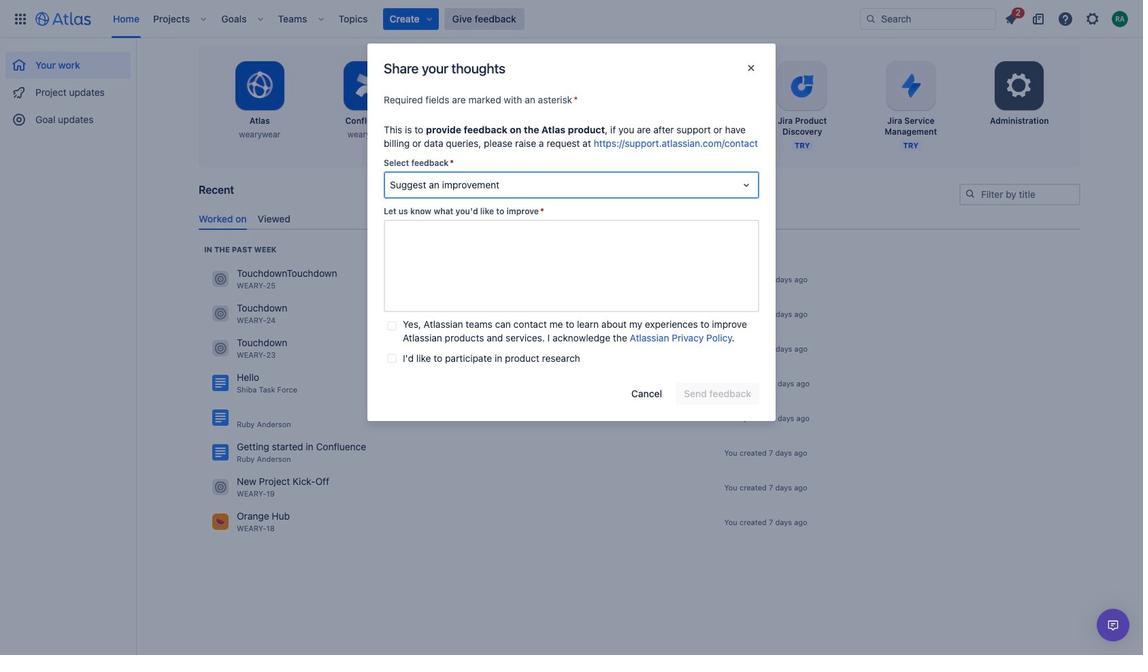 Task type: describe. For each thing, give the bounding box(es) containing it.
open intercom messenger image
[[1106, 617, 1122, 634]]

search image
[[965, 189, 976, 199]]

3 confluence image from the top
[[212, 445, 229, 461]]

4 townsquare image from the top
[[212, 514, 229, 531]]

Filter by title field
[[961, 185, 1080, 204]]

top element
[[8, 0, 861, 38]]

2 confluence image from the top
[[212, 410, 229, 426]]



Task type: locate. For each thing, give the bounding box(es) containing it.
confluence image
[[212, 375, 229, 392], [212, 410, 229, 426], [212, 445, 229, 461]]

3 townsquare image from the top
[[212, 480, 229, 496]]

1 townsquare image from the top
[[212, 306, 229, 322]]

heading
[[204, 244, 277, 255]]

open image
[[739, 177, 755, 193]]

townsquare image
[[212, 306, 229, 322], [212, 341, 229, 357], [212, 480, 229, 496], [212, 514, 229, 531]]

None search field
[[861, 8, 997, 30]]

0 vertical spatial confluence image
[[212, 375, 229, 392]]

None text field
[[384, 220, 760, 312]]

settings image
[[1004, 69, 1036, 102]]

tab list
[[193, 207, 1087, 230]]

banner
[[0, 0, 1144, 38]]

1 confluence image from the top
[[212, 375, 229, 392]]

2 townsquare image from the top
[[212, 341, 229, 357]]

Search field
[[861, 8, 997, 30]]

group
[[5, 38, 131, 138]]

townsquare image
[[212, 271, 229, 288]]

2 vertical spatial confluence image
[[212, 445, 229, 461]]

help image
[[1058, 11, 1074, 27]]

search image
[[866, 13, 877, 24]]

1 vertical spatial confluence image
[[212, 410, 229, 426]]

close modal image
[[743, 60, 760, 76]]



Task type: vqa. For each thing, say whether or not it's contained in the screenshot.
search box
yes



